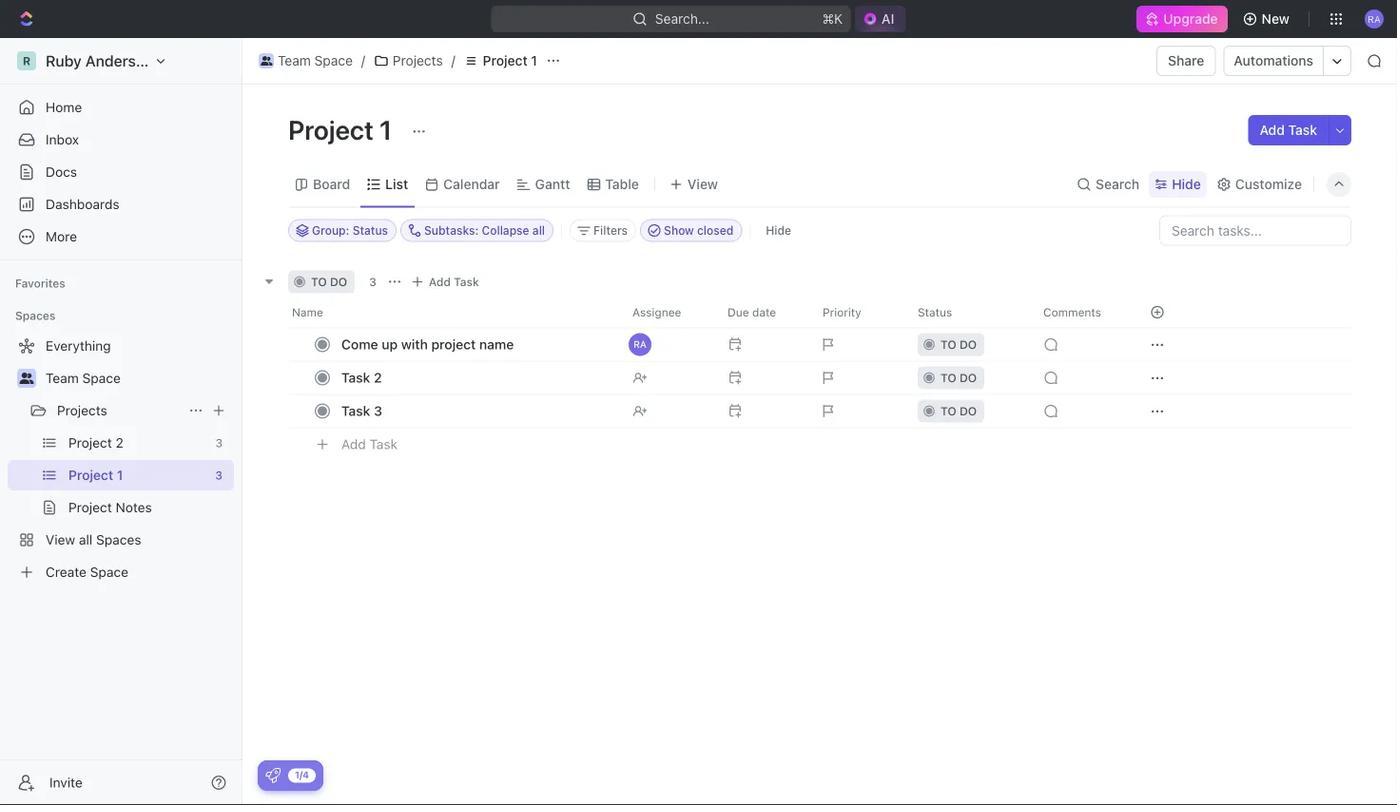 Task type: locate. For each thing, give the bounding box(es) containing it.
add up customize
[[1260, 122, 1285, 138]]

0 vertical spatial projects link
[[369, 49, 448, 72]]

all up the create space
[[79, 532, 93, 548]]

1 vertical spatial 2
[[116, 435, 123, 451]]

priority button
[[811, 297, 906, 328]]

1 vertical spatial status
[[918, 306, 952, 319]]

hide right closed in the top of the page
[[766, 224, 791, 237]]

0 vertical spatial project 1 link
[[459, 49, 542, 72]]

1 horizontal spatial team space
[[278, 53, 353, 68]]

project 1 link
[[459, 49, 542, 72], [68, 460, 208, 491]]

1 horizontal spatial team
[[278, 53, 311, 68]]

to do for task 3
[[941, 405, 977, 418]]

1 vertical spatial hide
[[766, 224, 791, 237]]

add task button down the task 3
[[333, 433, 405, 456]]

to
[[311, 275, 327, 289], [941, 338, 956, 351], [941, 371, 956, 385], [941, 405, 956, 418]]

0 horizontal spatial team
[[46, 370, 79, 386]]

to do button
[[906, 328, 1032, 362], [906, 361, 1032, 395], [906, 394, 1032, 428]]

subtasks: collapse all
[[424, 224, 545, 237]]

2 vertical spatial 1
[[117, 467, 123, 483]]

task 3
[[341, 403, 382, 419]]

0 horizontal spatial spaces
[[15, 309, 56, 322]]

search...
[[655, 11, 709, 27]]

do for ‎task 2
[[960, 371, 977, 385]]

calendar link
[[440, 171, 500, 198]]

0 vertical spatial 1
[[531, 53, 537, 68]]

hide
[[1172, 176, 1201, 192], [766, 224, 791, 237]]

inbox
[[46, 132, 79, 147]]

board link
[[309, 171, 350, 198]]

1 to do button from the top
[[906, 328, 1032, 362]]

0 vertical spatial add
[[1260, 122, 1285, 138]]

1 horizontal spatial all
[[532, 224, 545, 237]]

0 vertical spatial team
[[278, 53, 311, 68]]

project notes link
[[68, 493, 230, 523]]

0 vertical spatial team space
[[278, 53, 353, 68]]

0 vertical spatial user group image
[[260, 56, 272, 66]]

ra
[[1368, 13, 1381, 24], [634, 339, 646, 350]]

2 right ‎task
[[374, 370, 382, 386]]

1 vertical spatial team
[[46, 370, 79, 386]]

tree
[[8, 331, 234, 588]]

0 vertical spatial project 1
[[483, 53, 537, 68]]

view up show closed
[[688, 176, 718, 192]]

0 horizontal spatial user group image
[[19, 373, 34, 384]]

add down the task 3
[[341, 437, 366, 452]]

1 vertical spatial project 1
[[288, 114, 398, 145]]

to do button for ‎task 2
[[906, 361, 1032, 395]]

1 horizontal spatial /
[[451, 53, 455, 68]]

view for view
[[688, 176, 718, 192]]

0 vertical spatial hide
[[1172, 176, 1201, 192]]

0 vertical spatial view
[[688, 176, 718, 192]]

1 horizontal spatial spaces
[[96, 532, 141, 548]]

2 vertical spatial project 1
[[68, 467, 123, 483]]

1 vertical spatial team space link
[[46, 363, 230, 394]]

1 horizontal spatial view
[[688, 176, 718, 192]]

space
[[314, 53, 353, 68], [82, 370, 121, 386], [90, 564, 128, 580]]

0 horizontal spatial projects
[[57, 403, 107, 418]]

1 vertical spatial add task button
[[406, 271, 487, 293]]

1 horizontal spatial project 1
[[288, 114, 398, 145]]

Search tasks... text field
[[1160, 216, 1350, 245]]

0 horizontal spatial status
[[352, 224, 388, 237]]

r
[[23, 54, 31, 68]]

assignee
[[632, 306, 681, 319]]

0 vertical spatial ra
[[1368, 13, 1381, 24]]

ra for the ra dropdown button to the bottom
[[634, 339, 646, 350]]

gantt link
[[531, 171, 570, 198]]

0 horizontal spatial add task
[[341, 437, 398, 452]]

comments
[[1043, 306, 1101, 319]]

‎come up with project name link
[[337, 331, 617, 359]]

0 horizontal spatial view
[[46, 532, 75, 548]]

‎task 2 link
[[337, 364, 617, 392]]

gantt
[[535, 176, 570, 192]]

project 1
[[483, 53, 537, 68], [288, 114, 398, 145], [68, 467, 123, 483]]

‎come
[[341, 337, 378, 352]]

to do
[[311, 275, 347, 289], [941, 338, 977, 351], [941, 371, 977, 385], [941, 405, 977, 418]]

0 horizontal spatial team space
[[46, 370, 121, 386]]

filters button
[[570, 219, 636, 242]]

1 horizontal spatial 1
[[379, 114, 392, 145]]

add up name dropdown button
[[429, 275, 451, 289]]

view up create
[[46, 532, 75, 548]]

view
[[688, 176, 718, 192], [46, 532, 75, 548]]

ra for the right the ra dropdown button
[[1368, 13, 1381, 24]]

1 vertical spatial spaces
[[96, 532, 141, 548]]

1 horizontal spatial projects
[[393, 53, 443, 68]]

1 vertical spatial all
[[79, 532, 93, 548]]

status inside dropdown button
[[918, 306, 952, 319]]

1 vertical spatial team space
[[46, 370, 121, 386]]

ruby andersonn's workspace, , element
[[17, 51, 36, 70]]

task
[[1288, 122, 1317, 138], [454, 275, 479, 289], [341, 403, 370, 419], [370, 437, 398, 452]]

docs link
[[8, 157, 234, 187]]

add task button up customize
[[1248, 115, 1329, 146]]

1 vertical spatial project 1 link
[[68, 460, 208, 491]]

to do button for task 3
[[906, 394, 1032, 428]]

1 vertical spatial add task
[[429, 275, 479, 289]]

dashboards
[[46, 196, 119, 212]]

up
[[382, 337, 398, 352]]

0 horizontal spatial /
[[361, 53, 365, 68]]

3 up project notes link
[[215, 469, 223, 482]]

hide right search
[[1172, 176, 1201, 192]]

closed
[[697, 224, 734, 237]]

0 horizontal spatial hide
[[766, 224, 791, 237]]

board
[[313, 176, 350, 192]]

all right collapse
[[532, 224, 545, 237]]

1 vertical spatial ra
[[634, 339, 646, 350]]

0 vertical spatial spaces
[[15, 309, 56, 322]]

tree inside sidebar navigation
[[8, 331, 234, 588]]

team
[[278, 53, 311, 68], [46, 370, 79, 386]]

name
[[479, 337, 514, 352]]

sidebar navigation
[[0, 38, 246, 806]]

add task button up name dropdown button
[[406, 271, 487, 293]]

ra button
[[1359, 4, 1389, 34], [621, 328, 716, 362]]

view inside tree
[[46, 532, 75, 548]]

1
[[531, 53, 537, 68], [379, 114, 392, 145], [117, 467, 123, 483]]

tree containing everything
[[8, 331, 234, 588]]

subtasks:
[[424, 224, 479, 237]]

0 horizontal spatial team space link
[[46, 363, 230, 394]]

spaces up the create space link at the bottom left of the page
[[96, 532, 141, 548]]

home link
[[8, 92, 234, 123]]

2 vertical spatial space
[[90, 564, 128, 580]]

projects link
[[369, 49, 448, 72], [57, 396, 181, 426]]

1 horizontal spatial status
[[918, 306, 952, 319]]

⌘k
[[822, 11, 843, 27]]

3 right 'project 2' link
[[215, 437, 223, 450]]

2 up project notes
[[116, 435, 123, 451]]

view all spaces
[[46, 532, 141, 548]]

1 inside tree
[[117, 467, 123, 483]]

1 horizontal spatial 2
[[374, 370, 382, 386]]

project 1 inside tree
[[68, 467, 123, 483]]

view button
[[663, 171, 725, 198]]

2 horizontal spatial 1
[[531, 53, 537, 68]]

3 to do button from the top
[[906, 394, 1032, 428]]

add task up name dropdown button
[[429, 275, 479, 289]]

1 horizontal spatial projects link
[[369, 49, 448, 72]]

status right group:
[[352, 224, 388, 237]]

user group image
[[260, 56, 272, 66], [19, 373, 34, 384]]

0 horizontal spatial add
[[341, 437, 366, 452]]

hide inside dropdown button
[[1172, 176, 1201, 192]]

do for ‎come up with project name
[[960, 338, 977, 351]]

all inside "view all spaces" link
[[79, 532, 93, 548]]

1 horizontal spatial hide
[[1172, 176, 1201, 192]]

add task down the task 3
[[341, 437, 398, 452]]

/
[[361, 53, 365, 68], [451, 53, 455, 68]]

2 to do button from the top
[[906, 361, 1032, 395]]

1 / from the left
[[361, 53, 365, 68]]

task up name dropdown button
[[454, 275, 479, 289]]

spaces down favorites
[[15, 309, 56, 322]]

0 vertical spatial projects
[[393, 53, 443, 68]]

1 horizontal spatial user group image
[[260, 56, 272, 66]]

projects inside sidebar navigation
[[57, 403, 107, 418]]

0 horizontal spatial all
[[79, 532, 93, 548]]

comments button
[[1032, 297, 1127, 328]]

share button
[[1157, 46, 1216, 76]]

view inside button
[[688, 176, 718, 192]]

1 vertical spatial projects
[[57, 403, 107, 418]]

team space
[[278, 53, 353, 68], [46, 370, 121, 386]]

search
[[1096, 176, 1140, 192]]

3
[[369, 275, 376, 289], [374, 403, 382, 419], [215, 437, 223, 450], [215, 469, 223, 482]]

all
[[532, 224, 545, 237], [79, 532, 93, 548]]

0 horizontal spatial projects link
[[57, 396, 181, 426]]

0 vertical spatial ra button
[[1359, 4, 1389, 34]]

spaces
[[15, 309, 56, 322], [96, 532, 141, 548]]

add task up customize
[[1260, 122, 1317, 138]]

3 down ‎task 2
[[374, 403, 382, 419]]

1 vertical spatial ra button
[[621, 328, 716, 362]]

view all spaces link
[[8, 525, 230, 555]]

project 2 link
[[68, 428, 208, 458]]

0 horizontal spatial ra
[[634, 339, 646, 350]]

1 horizontal spatial add task
[[429, 275, 479, 289]]

0 vertical spatial 2
[[374, 370, 382, 386]]

invite
[[49, 775, 83, 791]]

0 horizontal spatial ra button
[[621, 328, 716, 362]]

0 horizontal spatial 2
[[116, 435, 123, 451]]

1 vertical spatial 1
[[379, 114, 392, 145]]

more button
[[8, 222, 234, 252]]

0 vertical spatial team space link
[[254, 49, 357, 72]]

user group image inside tree
[[19, 373, 34, 384]]

1 horizontal spatial ra
[[1368, 13, 1381, 24]]

2
[[374, 370, 382, 386], [116, 435, 123, 451]]

to do for ‎task 2
[[941, 371, 977, 385]]

group: status
[[312, 224, 388, 237]]

0 horizontal spatial project 1
[[68, 467, 123, 483]]

1 vertical spatial add
[[429, 275, 451, 289]]

r button
[[11, 46, 173, 76]]

list
[[385, 176, 408, 192]]

status right priority dropdown button
[[918, 306, 952, 319]]

2 inside tree
[[116, 435, 123, 451]]

more
[[46, 229, 77, 244]]

team space link
[[254, 49, 357, 72], [46, 363, 230, 394]]

view for view all spaces
[[46, 532, 75, 548]]

project for project notes link
[[68, 500, 112, 515]]

add
[[1260, 122, 1285, 138], [429, 275, 451, 289], [341, 437, 366, 452]]

show closed
[[664, 224, 734, 237]]

1 vertical spatial view
[[46, 532, 75, 548]]

2 horizontal spatial add task
[[1260, 122, 1317, 138]]

view button
[[663, 162, 725, 207]]

0 horizontal spatial 1
[[117, 467, 123, 483]]

favorites button
[[8, 272, 73, 295]]

1 vertical spatial user group image
[[19, 373, 34, 384]]

calendar
[[443, 176, 500, 192]]

onboarding checklist button image
[[265, 768, 281, 784]]

assignee button
[[621, 297, 716, 328]]



Task type: describe. For each thing, give the bounding box(es) containing it.
task down ‎task
[[341, 403, 370, 419]]

status button
[[906, 297, 1032, 328]]

onboarding checklist button element
[[265, 768, 281, 784]]

1 horizontal spatial add
[[429, 275, 451, 289]]

due
[[728, 306, 749, 319]]

0 horizontal spatial project 1 link
[[68, 460, 208, 491]]

create
[[46, 564, 87, 580]]

date
[[752, 306, 776, 319]]

inbox link
[[8, 125, 234, 155]]

to for task 3
[[941, 405, 956, 418]]

1 vertical spatial space
[[82, 370, 121, 386]]

2 vertical spatial add task button
[[333, 433, 405, 456]]

‎task
[[341, 370, 370, 386]]

1 vertical spatial projects link
[[57, 396, 181, 426]]

filters
[[594, 224, 628, 237]]

list link
[[382, 171, 408, 198]]

2 for project 2
[[116, 435, 123, 451]]

with
[[401, 337, 428, 352]]

hide button
[[758, 219, 799, 242]]

everything
[[46, 338, 111, 354]]

to for ‎task 2
[[941, 371, 956, 385]]

ai button
[[855, 6, 906, 32]]

2 / from the left
[[451, 53, 455, 68]]

name
[[292, 306, 323, 319]]

3 inside task 3 link
[[374, 403, 382, 419]]

collapse
[[482, 224, 529, 237]]

home
[[46, 99, 82, 115]]

favorites
[[15, 277, 65, 290]]

ai
[[882, 11, 895, 27]]

hide button
[[1149, 171, 1207, 198]]

2 horizontal spatial project 1
[[483, 53, 537, 68]]

project 2
[[68, 435, 123, 451]]

create space
[[46, 564, 128, 580]]

customize button
[[1211, 171, 1308, 198]]

to do for ‎come up with project name
[[941, 338, 977, 351]]

1 horizontal spatial team space link
[[254, 49, 357, 72]]

2 for ‎task 2
[[374, 370, 382, 386]]

share
[[1168, 53, 1204, 68]]

3 down group: status
[[369, 275, 376, 289]]

table link
[[601, 171, 639, 198]]

task down the task 3
[[370, 437, 398, 452]]

2 vertical spatial add
[[341, 437, 366, 452]]

docs
[[46, 164, 77, 180]]

hide inside button
[[766, 224, 791, 237]]

show closed button
[[640, 219, 742, 242]]

search button
[[1071, 171, 1145, 198]]

0 vertical spatial all
[[532, 224, 545, 237]]

‎come up with project name
[[341, 337, 514, 352]]

2 horizontal spatial add
[[1260, 122, 1285, 138]]

2 vertical spatial add task
[[341, 437, 398, 452]]

team space inside tree
[[46, 370, 121, 386]]

group:
[[312, 224, 349, 237]]

name button
[[288, 297, 621, 328]]

task 3 link
[[337, 398, 617, 425]]

project for 'project 2' link
[[68, 435, 112, 451]]

priority
[[823, 306, 861, 319]]

customize
[[1235, 176, 1302, 192]]

table
[[605, 176, 639, 192]]

new
[[1262, 11, 1290, 27]]

task up customize
[[1288, 122, 1317, 138]]

1 horizontal spatial ra button
[[1359, 4, 1389, 34]]

due date
[[728, 306, 776, 319]]

dashboards link
[[8, 189, 234, 220]]

spaces inside tree
[[96, 532, 141, 548]]

0 vertical spatial status
[[352, 224, 388, 237]]

automations button
[[1224, 47, 1323, 75]]

do for task 3
[[960, 405, 977, 418]]

team inside tree
[[46, 370, 79, 386]]

show
[[664, 224, 694, 237]]

project notes
[[68, 500, 152, 515]]

0 vertical spatial add task button
[[1248, 115, 1329, 146]]

to do button for ‎come up with project name
[[906, 328, 1032, 362]]

1 horizontal spatial project 1 link
[[459, 49, 542, 72]]

0 vertical spatial add task
[[1260, 122, 1317, 138]]

automations
[[1234, 53, 1313, 68]]

upgrade link
[[1137, 6, 1227, 32]]

due date button
[[716, 297, 811, 328]]

to for ‎come up with project name
[[941, 338, 956, 351]]

upgrade
[[1163, 11, 1218, 27]]

notes
[[116, 500, 152, 515]]

‎task 2
[[341, 370, 382, 386]]

project
[[431, 337, 476, 352]]

0 vertical spatial space
[[314, 53, 353, 68]]

create space link
[[8, 557, 230, 588]]

everything link
[[8, 331, 230, 361]]

1/4
[[295, 770, 309, 781]]

project for the left project 1 link
[[68, 467, 113, 483]]

new button
[[1235, 4, 1301, 34]]



Task type: vqa. For each thing, say whether or not it's contained in the screenshot.
'10am'
no



